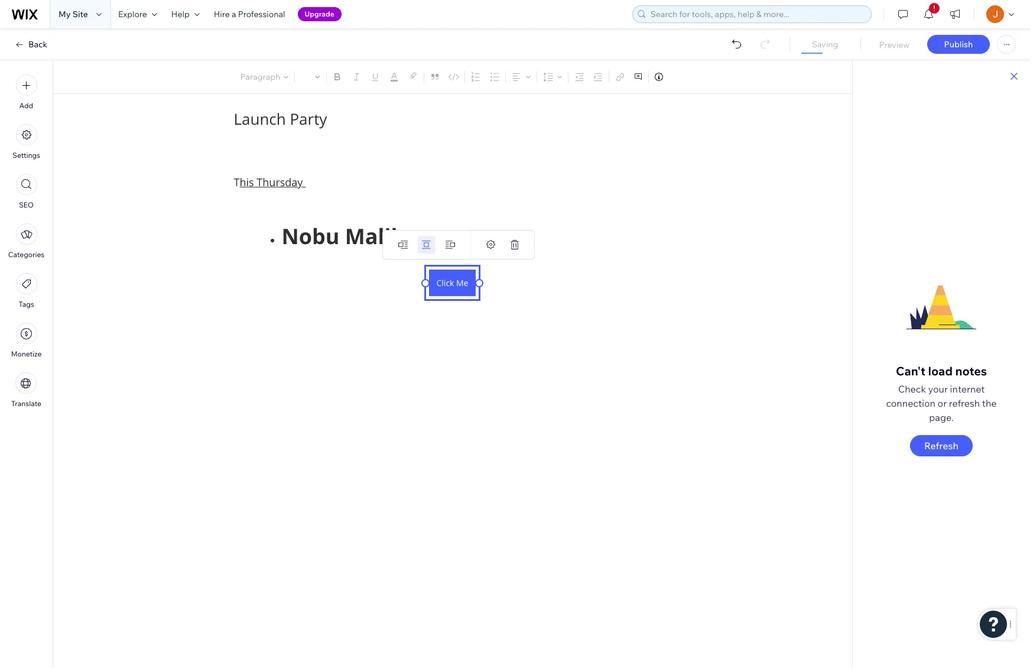 Task type: vqa. For each thing, say whether or not it's contained in the screenshot.
Billing related to Billing address Jacob Simon
no



Task type: locate. For each thing, give the bounding box(es) containing it.
None text field
[[234, 143, 672, 423]]

menu
[[0, 67, 53, 415]]

Add a Catchy Title text field
[[234, 109, 664, 130]]

monetize
[[11, 350, 42, 358]]

page.
[[930, 412, 955, 424]]

my site
[[59, 9, 88, 20]]

categories button
[[8, 224, 44, 259]]

back button
[[14, 39, 47, 50]]

t
[[234, 175, 240, 189]]

settings button
[[12, 124, 40, 160]]

explore
[[118, 9, 147, 20]]

Search for tools, apps, help & more... field
[[647, 6, 868, 22]]

professional
[[238, 9, 285, 20]]

translate
[[11, 399, 41, 408]]

load
[[929, 364, 954, 379]]

nobu malibu
[[282, 222, 419, 251]]

refresh
[[950, 397, 981, 409]]

upgrade button
[[298, 7, 342, 21]]

internet
[[951, 383, 986, 395]]

connection
[[887, 397, 936, 409]]

my
[[59, 9, 71, 20]]

seo
[[19, 201, 34, 209]]

his
[[240, 175, 254, 189]]

your
[[929, 383, 949, 395]]

help
[[171, 9, 190, 20]]

categories
[[8, 250, 44, 259]]

monetize button
[[11, 323, 42, 358]]

settings
[[12, 151, 40, 160]]

me
[[457, 277, 469, 289]]

click me button
[[430, 270, 476, 296]]

hire a professional link
[[207, 0, 293, 28]]

can't
[[897, 364, 926, 379]]

tags
[[19, 300, 34, 309]]

notes
[[956, 364, 988, 379]]



Task type: describe. For each thing, give the bounding box(es) containing it.
can't load notes check your internet connection or refresh the page.
[[887, 364, 998, 424]]

t his thursday
[[234, 175, 306, 189]]

seo button
[[16, 174, 37, 209]]

publish
[[945, 39, 974, 50]]

or
[[938, 397, 948, 409]]

menu containing add
[[0, 67, 53, 415]]

add
[[19, 101, 33, 110]]

click
[[437, 277, 455, 289]]

check
[[899, 383, 927, 395]]

refresh button
[[911, 435, 974, 457]]

the
[[983, 397, 998, 409]]

a
[[232, 9, 236, 20]]

publish button
[[928, 35, 991, 54]]

upgrade
[[305, 9, 335, 18]]

back
[[28, 39, 47, 50]]

click me
[[437, 277, 469, 289]]

nobu
[[282, 222, 340, 251]]

site
[[73, 9, 88, 20]]

hire a professional
[[214, 9, 285, 20]]

help button
[[164, 0, 207, 28]]

add button
[[16, 75, 37, 110]]

translate button
[[11, 373, 41, 408]]

refresh
[[925, 440, 959, 452]]

malibu
[[345, 222, 419, 251]]

none text field containing nobu malibu
[[234, 143, 672, 423]]

thursday
[[257, 175, 303, 189]]

tags button
[[16, 273, 37, 309]]

hire
[[214, 9, 230, 20]]



